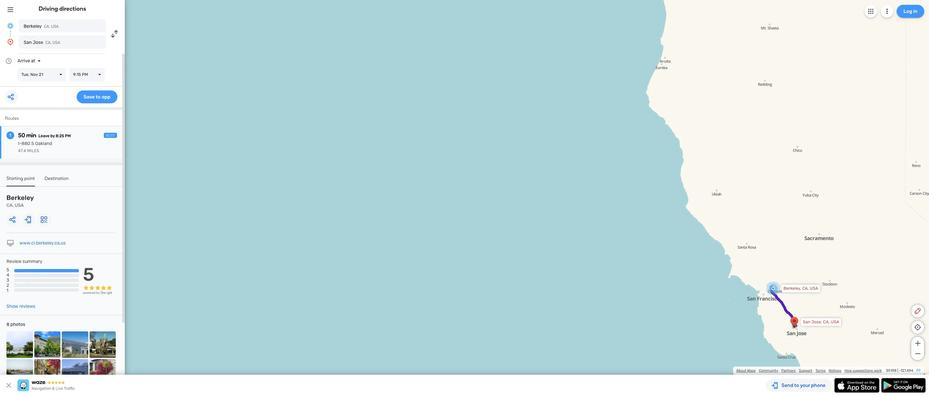Task type: describe. For each thing, give the bounding box(es) containing it.
navigation & live traffic
[[32, 387, 75, 391]]

127.494
[[901, 369, 914, 373]]

usa right berkeley,
[[810, 286, 819, 291]]

zoom in image
[[914, 340, 922, 348]]

terms
[[816, 369, 826, 373]]

arrive
[[17, 58, 30, 64]]

min
[[26, 132, 36, 139]]

47.4
[[18, 149, 26, 153]]

9:15
[[73, 72, 81, 77]]

driving directions
[[39, 5, 86, 12]]

clock image
[[5, 57, 13, 65]]

zoom out image
[[914, 350, 922, 358]]

i-880 s oakland 47.4 miles
[[18, 141, 52, 153]]

san jose, ca, usa
[[803, 320, 839, 325]]

oakland
[[35, 141, 52, 147]]

tue,
[[21, 72, 29, 77]]

50
[[18, 132, 25, 139]]

by
[[50, 134, 55, 138]]

about
[[737, 369, 747, 373]]

starting
[[6, 176, 23, 181]]

work
[[874, 369, 882, 373]]

usa down driving
[[51, 24, 59, 29]]

image 7 of berkeley, berkeley image
[[62, 360, 88, 386]]

image 3 of berkeley, berkeley image
[[62, 332, 88, 358]]

image 8 of berkeley, berkeley image
[[89, 360, 116, 386]]

about waze community partners support terms notices how suggestions work
[[737, 369, 882, 373]]

50 min leave by 8:25 pm
[[18, 132, 71, 139]]

-
[[899, 369, 901, 373]]

1 vertical spatial berkeley ca, usa
[[6, 194, 34, 208]]

usa inside the san jose ca, usa
[[52, 40, 60, 45]]

destination
[[45, 176, 69, 181]]

image 4 of berkeley, berkeley image
[[89, 332, 116, 358]]

starting point button
[[6, 176, 35, 187]]

waze
[[747, 369, 756, 373]]

reviews
[[19, 304, 35, 310]]

ca, right jose, on the bottom of page
[[823, 320, 830, 325]]

show
[[6, 304, 18, 310]]

starting point
[[6, 176, 35, 181]]

notices
[[829, 369, 842, 373]]

routes
[[5, 116, 19, 121]]

traffic
[[64, 387, 75, 391]]

image 5 of berkeley, berkeley image
[[6, 360, 33, 386]]

directions
[[59, 5, 86, 12]]

location image
[[6, 38, 14, 46]]

review
[[6, 259, 21, 265]]

live
[[56, 387, 63, 391]]

usa down starting point button on the top left of the page
[[15, 203, 24, 208]]

1 vertical spatial berkeley
[[6, 194, 34, 202]]

current location image
[[6, 22, 14, 30]]

san jose ca, usa
[[24, 40, 60, 45]]

880
[[22, 141, 30, 147]]

pm inside 50 min leave by 8:25 pm
[[65, 134, 71, 138]]

how suggestions work link
[[845, 369, 882, 373]]

pencil image
[[914, 308, 922, 315]]

usa right jose, on the bottom of page
[[831, 320, 839, 325]]

0 vertical spatial berkeley ca, usa
[[24, 24, 59, 29]]

i-
[[18, 141, 22, 147]]

9:15 pm
[[73, 72, 88, 77]]

5 for 5
[[83, 264, 94, 286]]

ca, inside the san jose ca, usa
[[45, 40, 52, 45]]

nov
[[30, 72, 38, 77]]

8:25
[[56, 134, 64, 138]]

image 1 of berkeley, berkeley image
[[6, 332, 33, 358]]



Task type: locate. For each thing, give the bounding box(es) containing it.
21
[[39, 72, 43, 77]]

0 horizontal spatial san
[[24, 40, 32, 45]]

leave
[[38, 134, 50, 138]]

|
[[898, 369, 899, 373]]

photos
[[10, 322, 25, 328]]

about waze link
[[737, 369, 756, 373]]

partners
[[782, 369, 796, 373]]

berkeley
[[24, 24, 42, 29], [6, 194, 34, 202]]

8
[[6, 322, 9, 328]]

8 photos
[[6, 322, 25, 328]]

5 4 3 2 1
[[6, 268, 9, 294]]

ca, right jose
[[45, 40, 52, 45]]

san for jose,
[[803, 320, 811, 325]]

computer image
[[6, 240, 14, 247]]

support link
[[799, 369, 813, 373]]

39.198
[[886, 369, 897, 373]]

san left jose
[[24, 40, 32, 45]]

1 vertical spatial pm
[[65, 134, 71, 138]]

berkeley, ca, usa
[[784, 286, 819, 291]]

1 horizontal spatial 1
[[10, 133, 11, 138]]

berkeley ca, usa
[[24, 24, 59, 29], [6, 194, 34, 208]]

san for jose
[[24, 40, 32, 45]]

5 inside '5 4 3 2 1'
[[6, 268, 9, 273]]

5
[[83, 264, 94, 286], [6, 268, 9, 273]]

pm inside list box
[[82, 72, 88, 77]]

5 for 5 4 3 2 1
[[6, 268, 9, 273]]

berkeley down starting point button on the top left of the page
[[6, 194, 34, 202]]

at
[[31, 58, 35, 64]]

0 vertical spatial pm
[[82, 72, 88, 77]]

jose,
[[812, 320, 822, 325]]

usa right jose
[[52, 40, 60, 45]]

www.ci.berkeley.ca.us
[[19, 241, 66, 246]]

1 horizontal spatial 5
[[83, 264, 94, 286]]

how
[[845, 369, 852, 373]]

show reviews
[[6, 304, 35, 310]]

tue, nov 21 list box
[[17, 68, 66, 81]]

1 left '50'
[[10, 133, 11, 138]]

berkeley ca, usa down starting point button on the top left of the page
[[6, 194, 34, 208]]

&
[[52, 387, 55, 391]]

0 horizontal spatial 1
[[6, 288, 8, 294]]

4
[[6, 273, 9, 278]]

1
[[10, 133, 11, 138], [6, 288, 8, 294]]

1 horizontal spatial san
[[803, 320, 811, 325]]

1 horizontal spatial pm
[[82, 72, 88, 77]]

ca, down starting point button on the top left of the page
[[6, 203, 14, 208]]

1 inside '5 4 3 2 1'
[[6, 288, 8, 294]]

pm right '9:15'
[[82, 72, 88, 77]]

san left jose, on the bottom of page
[[803, 320, 811, 325]]

link image
[[916, 368, 921, 373]]

39.198 | -127.494
[[886, 369, 914, 373]]

destination button
[[45, 176, 69, 186]]

3
[[6, 278, 9, 283]]

tue, nov 21
[[21, 72, 43, 77]]

pm right 8:25
[[65, 134, 71, 138]]

driving
[[39, 5, 58, 12]]

1 vertical spatial san
[[803, 320, 811, 325]]

1 down 3
[[6, 288, 8, 294]]

suggestions
[[853, 369, 873, 373]]

0 horizontal spatial pm
[[65, 134, 71, 138]]

2
[[6, 283, 9, 289]]

navigation
[[32, 387, 51, 391]]

usa
[[51, 24, 59, 29], [52, 40, 60, 45], [15, 203, 24, 208], [810, 286, 819, 291], [831, 320, 839, 325]]

berkeley ca, usa up the san jose ca, usa
[[24, 24, 59, 29]]

berkeley,
[[784, 286, 801, 291]]

summary
[[23, 259, 42, 265]]

pm
[[82, 72, 88, 77], [65, 134, 71, 138]]

0 vertical spatial san
[[24, 40, 32, 45]]

community link
[[759, 369, 779, 373]]

point
[[24, 176, 35, 181]]

ca, up the san jose ca, usa
[[44, 24, 50, 29]]

partners link
[[782, 369, 796, 373]]

0 vertical spatial berkeley
[[24, 24, 42, 29]]

terms link
[[816, 369, 826, 373]]

notices link
[[829, 369, 842, 373]]

jose
[[33, 40, 43, 45]]

s
[[31, 141, 34, 147]]

support
[[799, 369, 813, 373]]

berkeley up jose
[[24, 24, 42, 29]]

9:15 pm list box
[[69, 68, 105, 81]]

www.ci.berkeley.ca.us link
[[19, 241, 66, 246]]

community
[[759, 369, 779, 373]]

image 6 of berkeley, berkeley image
[[34, 360, 60, 386]]

1 vertical spatial 1
[[6, 288, 8, 294]]

miles
[[27, 149, 39, 153]]

ca, right berkeley,
[[803, 286, 809, 291]]

review summary
[[6, 259, 42, 265]]

best
[[106, 134, 115, 138]]

image 2 of berkeley, berkeley image
[[34, 332, 60, 358]]

x image
[[5, 382, 13, 390]]

san
[[24, 40, 32, 45], [803, 320, 811, 325]]

0 horizontal spatial 5
[[6, 268, 9, 273]]

arrive at
[[17, 58, 35, 64]]

0 vertical spatial 1
[[10, 133, 11, 138]]

ca,
[[44, 24, 50, 29], [45, 40, 52, 45], [6, 203, 14, 208], [803, 286, 809, 291], [823, 320, 830, 325]]



Task type: vqa. For each thing, say whether or not it's contained in the screenshot.
BERKELEY
yes



